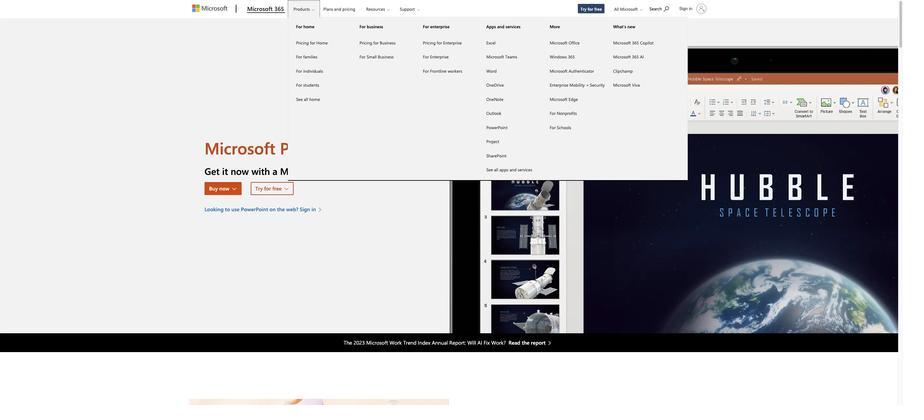 Task type: vqa. For each thing, say whether or not it's contained in the screenshot.
the rightmost the "yearly"
no



Task type: locate. For each thing, give the bounding box(es) containing it.
1 horizontal spatial now
[[231, 165, 249, 178]]

trend
[[403, 340, 417, 347]]

pricing up for families
[[296, 40, 309, 45]]

for left frontline
[[423, 68, 429, 74]]

all down for students
[[304, 96, 308, 102]]

the 2023 microsoft work trend index annual report: will ai fix work? read the report
[[344, 340, 546, 347]]

now inside dropdown button
[[219, 185, 230, 192]]

microsoft authenticator link
[[542, 64, 606, 78]]

and right "apps"
[[510, 167, 517, 173]]

powerpoint down outlook
[[486, 125, 508, 130]]

0 vertical spatial powerpoint
[[486, 125, 508, 130]]

see all apps and services
[[486, 167, 532, 173]]

ai
[[640, 54, 644, 60], [478, 340, 482, 347]]

powerpoint link
[[479, 121, 542, 135]]

0 horizontal spatial sign
[[300, 206, 310, 213]]

for inside 'element'
[[373, 40, 379, 45]]

viva
[[632, 82, 640, 88]]

1 vertical spatial sign
[[300, 206, 310, 213]]

pricing inside for business 'element'
[[360, 40, 372, 45]]

read
[[509, 340, 521, 347]]

for for for enterprise
[[437, 40, 442, 45]]

1 horizontal spatial free
[[595, 6, 602, 12]]

for students
[[296, 82, 319, 88]]

a
[[273, 165, 278, 178]]

in right web?
[[312, 206, 316, 213]]

search button
[[647, 1, 672, 16]]

0 vertical spatial try for free
[[581, 6, 602, 12]]

for individuals
[[296, 68, 323, 74]]

for left nonprofits in the top of the page
[[550, 111, 556, 116]]

0 vertical spatial the
[[277, 206, 285, 213]]

0 vertical spatial sign
[[680, 6, 688, 11]]

try for free up more "heading"
[[581, 6, 602, 12]]

looking
[[205, 206, 224, 213]]

for down products
[[296, 24, 302, 29]]

and for apps
[[497, 24, 505, 29]]

try for free for the "try for free" link
[[581, 6, 602, 12]]

1 vertical spatial services
[[518, 167, 532, 173]]

enterprise mobility + security
[[550, 82, 605, 88]]

all
[[304, 96, 308, 102], [494, 167, 498, 173]]

free down the a
[[272, 185, 282, 192]]

0 vertical spatial try
[[581, 6, 587, 12]]

for for for families
[[296, 54, 302, 60]]

0 vertical spatial home
[[304, 24, 315, 29]]

for left the enterprise
[[423, 24, 429, 29]]

for inside dropdown button
[[264, 185, 271, 192]]

1 horizontal spatial ai
[[640, 54, 644, 60]]

for left families
[[296, 54, 302, 60]]

enterprise inside for enterprise link
[[430, 54, 449, 60]]

0 horizontal spatial try
[[255, 185, 263, 192]]

see inside for home element
[[296, 96, 303, 102]]

enterprise inside enterprise mobility + security link
[[550, 82, 569, 88]]

clipchamp
[[613, 68, 633, 74]]

1 vertical spatial the
[[522, 340, 530, 347]]

for inside for enterprise link
[[423, 54, 429, 60]]

sign right web?
[[300, 206, 310, 213]]

onenote link
[[479, 92, 542, 106]]

frontline
[[430, 68, 447, 74]]

and
[[334, 6, 341, 12], [497, 24, 505, 29], [510, 167, 517, 173]]

365
[[274, 5, 284, 13], [632, 40, 639, 45], [568, 54, 575, 60], [632, 54, 639, 60], [324, 165, 340, 178]]

pricing for enterprise
[[423, 40, 462, 45]]

for down the pricing for enterprise
[[423, 54, 429, 60]]

for inside for schools link
[[550, 125, 556, 130]]

0 vertical spatial see
[[296, 96, 303, 102]]

pricing up for enterprise
[[423, 40, 436, 45]]

1 horizontal spatial sign
[[680, 6, 688, 11]]

microsoft for microsoft powerpoint
[[205, 137, 275, 159]]

0 vertical spatial business
[[380, 40, 396, 45]]

support button
[[394, 0, 425, 18]]

support
[[400, 6, 415, 12]]

enterprise
[[443, 40, 462, 45], [430, 54, 449, 60], [550, 82, 569, 88]]

try for free down the a
[[255, 185, 282, 192]]

and for plans
[[334, 6, 341, 12]]

now
[[231, 165, 249, 178], [219, 185, 230, 192]]

excel link
[[479, 36, 542, 50]]

for left individuals
[[296, 68, 302, 74]]

for enterprise heading
[[415, 18, 479, 36]]

microsoft for microsoft viva
[[613, 82, 631, 88]]

for up more "heading"
[[588, 6, 593, 12]]

2 vertical spatial and
[[510, 167, 517, 173]]

for inside for enterprise heading
[[423, 24, 429, 29]]

see left "apps"
[[486, 167, 493, 173]]

resources
[[366, 6, 385, 12]]

ai inside what's new element
[[640, 54, 644, 60]]

for inside for frontline workers link
[[423, 68, 429, 74]]

project
[[486, 139, 499, 144]]

all inside see all home link
[[304, 96, 308, 102]]

for individuals link
[[288, 64, 352, 78]]

1 horizontal spatial all
[[494, 167, 498, 173]]

onedrive link
[[479, 78, 542, 92]]

students
[[303, 82, 319, 88]]

try down with in the left of the page
[[255, 185, 263, 192]]

0 horizontal spatial see
[[296, 96, 303, 102]]

business
[[367, 24, 383, 29]]

the right on
[[277, 206, 285, 213]]

for
[[588, 6, 593, 12], [310, 40, 315, 45], [373, 40, 379, 45], [437, 40, 442, 45], [264, 185, 271, 192]]

apps
[[486, 24, 496, 29]]

see down for students
[[296, 96, 303, 102]]

2 vertical spatial enterprise
[[550, 82, 569, 88]]

plans and pricing link
[[321, 0, 358, 16]]

0 horizontal spatial pricing
[[296, 40, 309, 45]]

for home heading
[[288, 18, 352, 36]]

try
[[581, 6, 587, 12], [255, 185, 263, 192]]

work
[[390, 340, 402, 347]]

plans
[[323, 6, 333, 12]]

business inside for small business link
[[378, 54, 394, 60]]

0 vertical spatial all
[[304, 96, 308, 102]]

for left students
[[296, 82, 302, 88]]

for down with in the left of the page
[[264, 185, 271, 192]]

all for apps
[[494, 167, 498, 173]]

0 horizontal spatial now
[[219, 185, 230, 192]]

0 vertical spatial and
[[334, 6, 341, 12]]

for for for small business
[[360, 54, 366, 60]]

and inside apps and services heading
[[497, 24, 505, 29]]

2 horizontal spatial pricing
[[423, 40, 436, 45]]

home down students
[[309, 96, 320, 102]]

0 horizontal spatial powerpoint
[[241, 206, 268, 213]]

sign inside looking to use powerpoint on the web? sign in link
[[300, 206, 310, 213]]

ai left fix
[[478, 340, 482, 347]]

sign in link
[[676, 1, 709, 17]]

1 vertical spatial powerpoint
[[280, 137, 365, 159]]

microsoft inside apps and services element
[[486, 54, 504, 60]]

schools
[[557, 125, 571, 130]]

and inside see all apps and services link
[[510, 167, 517, 173]]

pricing for pricing for enterprise
[[423, 40, 436, 45]]

business up for small business link
[[380, 40, 396, 45]]

for inside for families link
[[296, 54, 302, 60]]

for inside for nonprofits link
[[550, 111, 556, 116]]

home inside heading
[[304, 24, 315, 29]]

enterprise up for enterprise link
[[443, 40, 462, 45]]

pricing inside "link"
[[296, 40, 309, 45]]

business inside pricing for business link
[[380, 40, 396, 45]]

services down sharepoint link
[[518, 167, 532, 173]]

1 vertical spatial enterprise
[[430, 54, 449, 60]]

now right buy on the top of the page
[[219, 185, 230, 192]]

2 pricing from the left
[[360, 40, 372, 45]]

1 vertical spatial in
[[312, 206, 316, 213]]

1 pricing from the left
[[296, 40, 309, 45]]

all inside see all apps and services link
[[494, 167, 498, 173]]

free inside dropdown button
[[272, 185, 282, 192]]

0 horizontal spatial and
[[334, 6, 341, 12]]

new
[[628, 24, 636, 29]]

1 vertical spatial try
[[255, 185, 263, 192]]

sharepoint
[[486, 153, 507, 159]]

home up pricing for home
[[304, 24, 315, 29]]

microsoft 365 copilot link
[[606, 36, 669, 50]]

more element
[[542, 35, 606, 135]]

for left business
[[360, 24, 366, 29]]

1 vertical spatial see
[[486, 167, 493, 173]]

microsoft powerpoint
[[205, 137, 365, 159]]

try for the "try for free" link
[[581, 6, 587, 12]]

sign
[[680, 6, 688, 11], [300, 206, 310, 213]]

for left "small"
[[360, 54, 366, 60]]

microsoft 365
[[247, 5, 284, 13]]

for inside for individuals link
[[296, 68, 302, 74]]

apps
[[500, 167, 509, 173]]

home
[[304, 24, 315, 29], [309, 96, 320, 102]]

1 vertical spatial try for free
[[255, 185, 282, 192]]

plans and pricing
[[323, 6, 355, 12]]

for business
[[360, 24, 383, 29]]

0 vertical spatial in
[[689, 6, 693, 11]]

for for for business
[[373, 40, 379, 45]]

enterprise up frontline
[[430, 54, 449, 60]]

for enterprise
[[423, 54, 449, 60]]

business right "small"
[[378, 54, 394, 60]]

all left "apps"
[[494, 167, 498, 173]]

1 horizontal spatial try
[[581, 6, 587, 12]]

0 horizontal spatial in
[[312, 206, 316, 213]]

pricing up "small"
[[360, 40, 372, 45]]

for left schools
[[550, 125, 556, 130]]

3 pricing from the left
[[423, 40, 436, 45]]

0 horizontal spatial try for free
[[255, 185, 282, 192]]

sign in
[[680, 6, 693, 11]]

the
[[344, 340, 352, 347]]

powerpoint left on
[[241, 206, 268, 213]]

1 horizontal spatial see
[[486, 167, 493, 173]]

and inside plans and pricing link
[[334, 6, 341, 12]]

1 horizontal spatial pricing
[[360, 40, 372, 45]]

teams
[[505, 54, 517, 60]]

looking to use powerpoint on the web? sign in link
[[205, 206, 325, 214]]

for frontline workers
[[423, 68, 462, 74]]

microsoft for microsoft authenticator
[[550, 68, 568, 74]]

1 vertical spatial and
[[497, 24, 505, 29]]

pricing for enterprise link
[[415, 36, 479, 50]]

for home
[[296, 24, 315, 29]]

and right apps
[[497, 24, 505, 29]]

try for try for free dropdown button
[[255, 185, 263, 192]]

for inside for small business link
[[360, 54, 366, 60]]

for inside for students link
[[296, 82, 302, 88]]

enterprise up microsoft edge
[[550, 82, 569, 88]]

excel
[[486, 40, 496, 45]]

now right the it
[[231, 165, 249, 178]]

microsoft for microsoft office
[[550, 40, 568, 45]]

for nonprofits
[[550, 111, 577, 116]]

powerpoint up get it now with a microsoft 365 subscription.
[[280, 137, 365, 159]]

0 vertical spatial now
[[231, 165, 249, 178]]

services
[[506, 24, 521, 29], [518, 167, 532, 173]]

for for for frontline workers
[[423, 68, 429, 74]]

2 horizontal spatial powerpoint
[[486, 125, 508, 130]]

see for see all apps and services
[[486, 167, 493, 173]]

1 vertical spatial business
[[378, 54, 394, 60]]

pricing for pricing for business
[[360, 40, 372, 45]]

for enterprise
[[423, 24, 450, 29]]

for inside "link"
[[310, 40, 315, 45]]

and right the plans
[[334, 6, 341, 12]]

for home element
[[288, 35, 352, 106]]

1 vertical spatial free
[[272, 185, 282, 192]]

microsoft inside dropdown button
[[620, 6, 638, 12]]

sign right search search field
[[680, 6, 688, 11]]

for inside for home heading
[[296, 24, 302, 29]]

report:
[[450, 340, 466, 347]]

2 horizontal spatial and
[[510, 167, 517, 173]]

1 horizontal spatial and
[[497, 24, 505, 29]]

1 vertical spatial ai
[[478, 340, 482, 347]]

for small business
[[360, 54, 394, 60]]

0 vertical spatial enterprise
[[443, 40, 462, 45]]

+
[[586, 82, 589, 88]]

try up more "heading"
[[581, 6, 587, 12]]

clipchamp link
[[606, 64, 669, 78]]

for for for enterprise
[[423, 24, 429, 29]]

ai down microsoft 365 copilot link
[[640, 54, 644, 60]]

buy now button
[[205, 182, 242, 196]]

0 horizontal spatial all
[[304, 96, 308, 102]]

outlook
[[486, 111, 502, 116]]

edge
[[569, 96, 578, 102]]

microsoft for microsoft 365 ai
[[613, 54, 631, 60]]

for up for small business
[[373, 40, 379, 45]]

for business heading
[[352, 18, 415, 36]]

for left 'home'
[[310, 40, 315, 45]]

try inside dropdown button
[[255, 185, 263, 192]]

on
[[270, 206, 276, 213]]

for up for enterprise
[[437, 40, 442, 45]]

for inside for business heading
[[360, 24, 366, 29]]

free left all
[[595, 6, 602, 12]]

0 vertical spatial ai
[[640, 54, 644, 60]]

in right search search field
[[689, 6, 693, 11]]

0 vertical spatial free
[[595, 6, 602, 12]]

1 vertical spatial now
[[219, 185, 230, 192]]

looking to use powerpoint on the web? sign in
[[205, 206, 316, 213]]

free
[[595, 6, 602, 12], [272, 185, 282, 192]]

index
[[418, 340, 431, 347]]

try for free for try for free dropdown button
[[255, 185, 282, 192]]

the right read
[[522, 340, 530, 347]]

try for free inside dropdown button
[[255, 185, 282, 192]]

1 vertical spatial all
[[494, 167, 498, 173]]

1 horizontal spatial try for free
[[581, 6, 602, 12]]

see inside apps and services element
[[486, 167, 493, 173]]

pricing inside for enterprise element
[[423, 40, 436, 45]]

1 horizontal spatial in
[[689, 6, 693, 11]]

0 vertical spatial services
[[506, 24, 521, 29]]

services up excel link
[[506, 24, 521, 29]]

products
[[294, 6, 310, 12]]

pricing for home
[[296, 40, 328, 45]]

0 horizontal spatial free
[[272, 185, 282, 192]]

365 inside more element
[[568, 54, 575, 60]]



Task type: describe. For each thing, give the bounding box(es) containing it.
microsoft teams link
[[479, 50, 542, 64]]

microsoft image
[[192, 5, 227, 12]]

see all apps and services link
[[479, 163, 542, 177]]

apps and services heading
[[479, 18, 542, 36]]

for students link
[[288, 78, 352, 92]]

authenticator
[[569, 68, 594, 74]]

sharepoint link
[[479, 149, 542, 163]]

free for try for free dropdown button
[[272, 185, 282, 192]]

annual
[[432, 340, 448, 347]]

365 for microsoft 365 ai
[[632, 54, 639, 60]]

try for free link
[[578, 4, 605, 14]]

for families link
[[288, 50, 352, 64]]

microsoft authenticator
[[550, 68, 594, 74]]

microsoft viva
[[613, 82, 640, 88]]

for enterprise link
[[415, 50, 479, 64]]

business for pricing for business
[[380, 40, 396, 45]]

security
[[590, 82, 605, 88]]

office
[[569, 40, 580, 45]]

for for for students
[[296, 82, 302, 88]]

all microsoft button
[[609, 0, 646, 18]]

pricing for pricing for home
[[296, 40, 309, 45]]

outlook link
[[479, 106, 542, 121]]

for for for nonprofits
[[550, 111, 556, 116]]

project link
[[479, 135, 542, 149]]

microsoft 365 ai link
[[606, 50, 669, 64]]

nonprofits
[[557, 111, 577, 116]]

microsoft for microsoft edge
[[550, 96, 568, 102]]

pricing for business
[[360, 40, 396, 45]]

will
[[468, 340, 476, 347]]

more heading
[[542, 18, 606, 36]]

powerpoint inside apps and services element
[[486, 125, 508, 130]]

individuals
[[303, 68, 323, 74]]

1 vertical spatial home
[[309, 96, 320, 102]]

sign inside sign in link
[[680, 6, 688, 11]]

for for for individuals
[[296, 68, 302, 74]]

all microsoft
[[614, 6, 638, 12]]

1 horizontal spatial the
[[522, 340, 530, 347]]

microsoft for microsoft teams
[[486, 54, 504, 60]]

for nonprofits link
[[542, 106, 606, 121]]

for schools
[[550, 125, 571, 130]]

enterprise
[[430, 24, 450, 29]]

device screen showing a presentation open in powerpoint image
[[449, 18, 898, 334]]

web?
[[286, 206, 298, 213]]

apps and services element
[[479, 35, 542, 177]]

microsoft for microsoft 365 copilot
[[613, 40, 631, 45]]

for for for schools
[[550, 125, 556, 130]]

copilot
[[640, 40, 654, 45]]

for frontline workers link
[[415, 64, 479, 78]]

0 horizontal spatial the
[[277, 206, 285, 213]]

services inside see all apps and services link
[[518, 167, 532, 173]]

mobility
[[570, 82, 585, 88]]

for for for home
[[296, 24, 302, 29]]

windows 365 link
[[542, 50, 606, 64]]

home
[[316, 40, 328, 45]]

what's new
[[613, 24, 636, 29]]

products button
[[288, 0, 320, 18]]

windows 365
[[550, 54, 575, 60]]

microsoft teams
[[486, 54, 517, 60]]

fix
[[484, 340, 490, 347]]

see for see all home
[[296, 96, 303, 102]]

more
[[550, 24, 560, 29]]

microsoft viva link
[[606, 78, 669, 92]]

onedrive
[[486, 82, 504, 88]]

microsoft 365 copilot
[[613, 40, 654, 45]]

2 vertical spatial powerpoint
[[241, 206, 268, 213]]

onenote
[[486, 96, 504, 102]]

workers
[[448, 68, 462, 74]]

microsoft office
[[550, 40, 580, 45]]

for for for home
[[310, 40, 315, 45]]

for business element
[[352, 35, 415, 64]]

work?
[[491, 340, 506, 347]]

search
[[650, 6, 662, 11]]

microsoft office link
[[542, 36, 606, 50]]

see all home link
[[288, 92, 352, 106]]

apps and services
[[486, 24, 521, 29]]

get it now with a microsoft 365 subscription.
[[205, 165, 397, 178]]

buy
[[209, 185, 218, 192]]

for for for business
[[360, 24, 366, 29]]

enterprise inside pricing for enterprise link
[[443, 40, 462, 45]]

buy now
[[209, 185, 230, 192]]

read the report link
[[509, 340, 555, 347]]

to
[[225, 206, 230, 213]]

for enterprise element
[[415, 35, 479, 78]]

365 for microsoft 365 copilot
[[632, 40, 639, 45]]

see all home
[[296, 96, 320, 102]]

what's new element
[[606, 35, 669, 92]]

get
[[205, 165, 220, 178]]

1 horizontal spatial powerpoint
[[280, 137, 365, 159]]

Search search field
[[646, 1, 676, 16]]

all
[[614, 6, 619, 12]]

pricing for home link
[[288, 36, 352, 50]]

subscription.
[[342, 165, 397, 178]]

try for free button
[[251, 182, 294, 196]]

all for home
[[304, 96, 308, 102]]

small
[[367, 54, 377, 60]]

services inside apps and services heading
[[506, 24, 521, 29]]

word link
[[479, 64, 542, 78]]

microsoft edge
[[550, 96, 578, 102]]

what's new heading
[[606, 18, 669, 36]]

pricing
[[343, 6, 355, 12]]

what's
[[613, 24, 627, 29]]

365 for windows 365
[[568, 54, 575, 60]]

word
[[486, 68, 497, 74]]

resources button
[[361, 0, 395, 18]]

windows
[[550, 54, 567, 60]]

business for for small business
[[378, 54, 394, 60]]

2023
[[354, 340, 365, 347]]

microsoft for microsoft 365
[[247, 5, 273, 13]]

free for the "try for free" link
[[595, 6, 602, 12]]

for for for enterprise
[[423, 54, 429, 60]]

0 horizontal spatial ai
[[478, 340, 482, 347]]

for schools link
[[542, 121, 606, 135]]

365 for microsoft 365
[[274, 5, 284, 13]]



